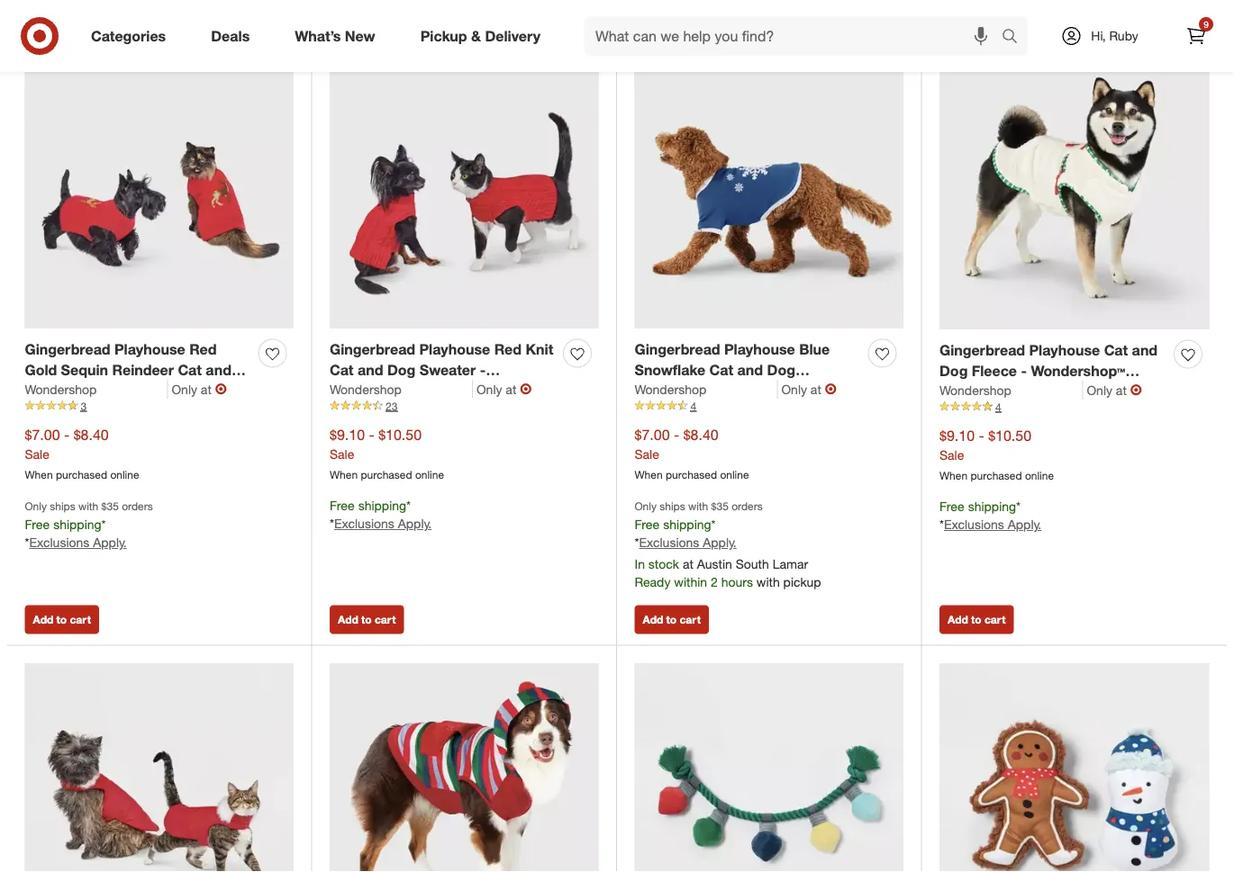 Task type: describe. For each thing, give the bounding box(es) containing it.
gingerbread for gingerbread playhouse red gold sequin reindeer cat and dog sweater - wondershop™
[[25, 341, 110, 358]]

2
[[711, 575, 718, 591]]

lamar
[[773, 557, 808, 573]]

playhouse for wondershop™
[[1029, 342, 1100, 359]]

wondershop link for and
[[25, 381, 168, 399]]

gingerbread playhouse red knit cat and dog sweater - wondershop™
[[330, 341, 553, 399]]

- inside gingerbread playhouse cat and dog fleece - wondershop™ cream
[[1021, 362, 1027, 380]]

3 link
[[25, 399, 294, 414]]

free shipping * * exclusions apply. for gingerbread playhouse red knit cat and dog sweater - wondershop™
[[330, 497, 432, 532]]

red for sweater
[[494, 341, 522, 358]]

only at ¬ for gingerbread playhouse blue snowflake cat and dog sweatshirt - wondershop™
[[781, 380, 837, 398]]

with for wondershop™
[[688, 499, 708, 513]]

new
[[345, 27, 375, 45]]

$7.00 for gingerbread playhouse blue snowflake cat and dog sweatshirt - wondershop™
[[635, 426, 670, 444]]

4 link for dog
[[635, 399, 903, 414]]

only at ¬ for gingerbread playhouse cat and dog fleece - wondershop™ cream
[[1087, 381, 1142, 399]]

hi,
[[1091, 28, 1106, 44]]

gingerbread playhouse cat and dog fleece - wondershop™ cream
[[940, 342, 1158, 400]]

$35 for wondershop™
[[711, 499, 729, 513]]

2 horizontal spatial with
[[756, 575, 780, 591]]

$9.10 - $10.50 sale when purchased online for and
[[330, 426, 444, 481]]

free inside only ships with $35 orders free shipping * * exclusions apply.
[[25, 516, 50, 532]]

sweater inside gingerbread playhouse red gold sequin reindeer cat and dog sweater - wondershop™
[[57, 382, 113, 399]]

what's
[[295, 27, 341, 45]]

- inside gingerbread playhouse red gold sequin reindeer cat and dog sweater - wondershop™
[[117, 382, 123, 399]]

sale for gingerbread playhouse red knit cat and dog sweater - wondershop™
[[330, 446, 354, 462]]

what's new link
[[279, 16, 398, 56]]

fleece
[[972, 362, 1017, 380]]

deals link
[[196, 16, 272, 56]]

free inside only ships with $35 orders free shipping * * exclusions apply. in stock at  austin south lamar ready within 2 hours with pickup
[[635, 516, 660, 532]]

delivery
[[485, 27, 540, 45]]

¬ for gingerbread playhouse red knit cat and dog sweater - wondershop™
[[520, 380, 532, 398]]

wondershop for gingerbread playhouse red knit cat and dog sweater - wondershop™
[[330, 381, 402, 397]]

within
[[674, 575, 707, 591]]

gingerbread playhouse red gold sequin reindeer cat and dog sweater - wondershop™
[[25, 341, 231, 399]]

ruby
[[1109, 28, 1138, 44]]

online for and
[[110, 468, 139, 481]]

blue
[[799, 341, 830, 358]]

knit
[[526, 341, 553, 358]]

exclusions inside only ships with $35 orders free shipping * * exclusions apply.
[[29, 535, 89, 551]]

apply. inside only ships with $35 orders free shipping * * exclusions apply.
[[93, 535, 127, 551]]

in
[[635, 557, 645, 573]]

cat inside 'gingerbread playhouse red knit cat and dog sweater - wondershop™'
[[330, 361, 354, 379]]

purchased for gingerbread playhouse red knit cat and dog sweater - wondershop™
[[361, 468, 412, 481]]

pickup & delivery
[[420, 27, 540, 45]]

and inside gingerbread playhouse blue snowflake cat and dog sweatshirt - wondershop™
[[737, 361, 763, 379]]

$8.40 for sweater
[[74, 426, 109, 444]]

sale for gingerbread playhouse red gold sequin reindeer cat and dog sweater - wondershop™
[[25, 446, 49, 462]]

4 link for -
[[940, 399, 1209, 415]]

3
[[81, 399, 87, 413]]

gingerbread playhouse blue snowflake cat and dog sweatshirt - wondershop™ link
[[635, 339, 861, 399]]

only ships with $35 orders free shipping * * exclusions apply. in stock at  austin south lamar ready within 2 hours with pickup
[[635, 499, 821, 591]]

sale for gingerbread playhouse blue snowflake cat and dog sweatshirt - wondershop™
[[635, 446, 659, 462]]

only for wondershop™
[[1087, 382, 1112, 398]]

wondershop link for wondershop™
[[940, 381, 1083, 399]]

cat inside gingerbread playhouse red gold sequin reindeer cat and dog sweater - wondershop™
[[178, 361, 202, 379]]

gingerbread playhouse blue snowflake cat and dog sweatshirt - wondershop™
[[635, 341, 830, 399]]

at for gingerbread playhouse red knit cat and dog sweater - wondershop™
[[506, 381, 516, 397]]

gingerbread for gingerbread playhouse red knit cat and dog sweater - wondershop™
[[330, 341, 415, 358]]

ships for dog
[[50, 499, 75, 513]]

exclusions inside only ships with $35 orders free shipping * * exclusions apply. in stock at  austin south lamar ready within 2 hours with pickup
[[639, 535, 699, 551]]

deals
[[211, 27, 250, 45]]

wondershop link for sweater
[[330, 381, 473, 399]]

search button
[[994, 16, 1037, 59]]

cat inside gingerbread playhouse blue snowflake cat and dog sweatshirt - wondershop™
[[709, 361, 733, 379]]

23
[[386, 399, 398, 413]]

online for sweatshirt
[[720, 468, 749, 481]]

playhouse for sweater
[[419, 341, 490, 358]]

23 link
[[330, 399, 599, 414]]

gingerbread playhouse cat and dog fleece - wondershop™ cream link
[[940, 340, 1167, 400]]

orders for wondershop™
[[732, 499, 763, 513]]

wondershop for gingerbread playhouse blue snowflake cat and dog sweatshirt - wondershop™
[[635, 381, 706, 397]]

gold
[[25, 361, 57, 379]]

dog inside 'gingerbread playhouse red knit cat and dog sweater - wondershop™'
[[387, 361, 416, 379]]

only at ¬ for gingerbread playhouse red gold sequin reindeer cat and dog sweater - wondershop™
[[172, 380, 227, 398]]

red for and
[[189, 341, 217, 358]]

apply. inside only ships with $35 orders free shipping * * exclusions apply. in stock at  austin south lamar ready within 2 hours with pickup
[[703, 535, 737, 551]]



Task type: vqa. For each thing, say whether or not it's contained in the screenshot.
'Like Nastya Unicorn Headband' link
no



Task type: locate. For each thing, give the bounding box(es) containing it.
$10.50
[[378, 426, 422, 444], [988, 427, 1031, 445]]

wondershop™ inside 'gingerbread playhouse red knit cat and dog sweater - wondershop™'
[[330, 382, 424, 399]]

wondershop for gingerbread playhouse cat and dog fleece - wondershop™ cream
[[940, 382, 1011, 398]]

$9.10 - $10.50 sale when purchased online down cream
[[940, 427, 1054, 482]]

-
[[480, 361, 486, 379], [1021, 362, 1027, 380], [117, 382, 123, 399], [712, 382, 718, 399], [64, 426, 70, 444], [369, 426, 374, 444], [674, 426, 679, 444], [979, 427, 984, 445]]

gingerbread
[[25, 341, 110, 358], [330, 341, 415, 358], [635, 341, 720, 358], [940, 342, 1025, 359]]

gingerbread up fleece
[[940, 342, 1025, 359]]

when for gingerbread playhouse cat and dog fleece - wondershop™ cream
[[940, 469, 968, 482]]

gingerbread playhouse puffer cat and dog vest - wondershop™ image
[[25, 664, 294, 873], [25, 664, 294, 873]]

1 horizontal spatial 4
[[995, 400, 1001, 414]]

0 horizontal spatial $7.00
[[25, 426, 60, 444]]

wondershop for gingerbread playhouse red gold sequin reindeer cat and dog sweater - wondershop™
[[25, 381, 97, 397]]

gingerbread up 23
[[330, 341, 415, 358]]

stock
[[648, 557, 679, 573]]

0 vertical spatial sweater
[[420, 361, 476, 379]]

$9.10
[[330, 426, 365, 444], [940, 427, 975, 445]]

$7.00 - $8.40 sale when purchased online
[[25, 426, 139, 481], [635, 426, 749, 481]]

¬ for gingerbread playhouse red gold sequin reindeer cat and dog sweater - wondershop™
[[215, 380, 227, 398]]

sequin
[[61, 361, 108, 379]]

only for sweater
[[476, 381, 502, 397]]

$7.00 for gingerbread playhouse red gold sequin reindeer cat and dog sweater - wondershop™
[[25, 426, 60, 444]]

and
[[1132, 342, 1158, 359], [206, 361, 231, 379], [358, 361, 383, 379], [737, 361, 763, 379]]

only inside only ships with $35 orders free shipping * * exclusions apply. in stock at  austin south lamar ready within 2 hours with pickup
[[635, 499, 657, 513]]

$8.40 for wondershop™
[[683, 426, 719, 444]]

at for gingerbread playhouse blue snowflake cat and dog sweatshirt - wondershop™
[[811, 381, 821, 397]]

- inside gingerbread playhouse blue snowflake cat and dog sweatshirt - wondershop™
[[712, 382, 718, 399]]

when
[[25, 468, 53, 481], [330, 468, 358, 481], [635, 468, 663, 481], [940, 469, 968, 482]]

1 horizontal spatial $7.00 - $8.40 sale when purchased online
[[635, 426, 749, 481]]

2 ships from the left
[[660, 499, 685, 513]]

&
[[471, 27, 481, 45]]

$10.50 for dog
[[378, 426, 422, 444]]

gingerbread for gingerbread playhouse blue snowflake cat and dog sweatshirt - wondershop™
[[635, 341, 720, 358]]

$9.10 - $10.50 sale when purchased online for fleece
[[940, 427, 1054, 482]]

playhouse inside gingerbread playhouse red gold sequin reindeer cat and dog sweater - wondershop™
[[114, 341, 185, 358]]

wondershop link down snowflake on the right top of the page
[[635, 381, 778, 399]]

ships
[[50, 499, 75, 513], [660, 499, 685, 513]]

ready
[[635, 575, 671, 591]]

4 link
[[635, 399, 903, 414], [940, 399, 1209, 415]]

only ships with $35 orders free shipping * * exclusions apply.
[[25, 499, 153, 551]]

¬ for gingerbread playhouse blue snowflake cat and dog sweatshirt - wondershop™
[[825, 380, 837, 398]]

playhouse inside gingerbread playhouse cat and dog fleece - wondershop™ cream
[[1029, 342, 1100, 359]]

hi, ruby
[[1091, 28, 1138, 44]]

playhouse for sweatshirt
[[724, 341, 795, 358]]

1 horizontal spatial free shipping * * exclusions apply.
[[940, 498, 1042, 533]]

gingerbread playhouse red knit cat and dog sweater - wondershop™ image
[[330, 60, 599, 329], [330, 60, 599, 329]]

9
[[1204, 18, 1209, 30]]

0 horizontal spatial with
[[78, 499, 98, 513]]

and inside gingerbread playhouse cat and dog fleece - wondershop™ cream
[[1132, 342, 1158, 359]]

add to cart
[[33, 10, 91, 23], [643, 10, 701, 23], [948, 10, 1006, 23], [33, 614, 91, 627], [338, 614, 396, 627], [643, 614, 701, 627], [948, 614, 1006, 627]]

0 horizontal spatial $10.50
[[378, 426, 422, 444]]

cart
[[70, 10, 91, 23], [680, 10, 701, 23], [985, 10, 1006, 23], [70, 614, 91, 627], [375, 614, 396, 627], [680, 614, 701, 627], [985, 614, 1006, 627]]

at inside only ships with $35 orders free shipping * * exclusions apply. in stock at  austin south lamar ready within 2 hours with pickup
[[683, 557, 693, 573]]

gingerbread inside gingerbread playhouse red gold sequin reindeer cat and dog sweater - wondershop™
[[25, 341, 110, 358]]

when for gingerbread playhouse red knit cat and dog sweater - wondershop™
[[330, 468, 358, 481]]

¬ for gingerbread playhouse cat and dog fleece - wondershop™ cream
[[1130, 381, 1142, 399]]

orders inside only ships with $35 orders free shipping * * exclusions apply.
[[122, 499, 153, 513]]

$9.10 for gingerbread playhouse cat and dog fleece - wondershop™ cream
[[940, 427, 975, 445]]

playhouse inside 'gingerbread playhouse red knit cat and dog sweater - wondershop™'
[[419, 341, 490, 358]]

$35 for sweater
[[101, 499, 119, 513]]

online for sweater
[[415, 468, 444, 481]]

1 horizontal spatial with
[[688, 499, 708, 513]]

wondershop down snowflake on the right top of the page
[[635, 381, 706, 397]]

only inside only ships with $35 orders free shipping * * exclusions apply.
[[25, 499, 47, 513]]

1 horizontal spatial red
[[494, 341, 522, 358]]

$10.50 down fleece
[[988, 427, 1031, 445]]

and inside gingerbread playhouse red gold sequin reindeer cat and dog sweater - wondershop™
[[206, 361, 231, 379]]

4 link down blue
[[635, 399, 903, 414]]

$10.50 for -
[[988, 427, 1031, 445]]

gingerbread playhouse rope holiday lights dog toy - wondershop™ image
[[635, 664, 903, 873], [635, 664, 903, 873]]

pickup
[[783, 575, 821, 591]]

sweater inside 'gingerbread playhouse red knit cat and dog sweater - wondershop™'
[[420, 361, 476, 379]]

2 $35 from the left
[[711, 499, 729, 513]]

wondershop down gold
[[25, 381, 97, 397]]

at
[[201, 381, 212, 397], [506, 381, 516, 397], [811, 381, 821, 397], [1116, 382, 1127, 398], [683, 557, 693, 573]]

$7.00 - $8.40 sale when purchased online for -
[[635, 426, 749, 481]]

wondershop link down fleece
[[940, 381, 1083, 399]]

pickup & delivery link
[[405, 16, 563, 56]]

only at ¬
[[172, 380, 227, 398], [476, 380, 532, 398], [781, 380, 837, 398], [1087, 381, 1142, 399]]

gingerbread inside 'gingerbread playhouse red knit cat and dog sweater - wondershop™'
[[330, 341, 415, 358]]

gingerbread playhouse blue snowflake cat and dog sweatshirt - wondershop™ image
[[635, 60, 903, 329], [635, 60, 903, 329]]

¬
[[215, 380, 227, 398], [520, 380, 532, 398], [825, 380, 837, 398], [1130, 381, 1142, 399]]

cream
[[940, 383, 985, 400]]

gingerbread playhouse cat and dog fleece - wondershop™ cream image
[[940, 60, 1209, 330], [940, 60, 1209, 330]]

what's new
[[295, 27, 375, 45]]

and inside 'gingerbread playhouse red knit cat and dog sweater - wondershop™'
[[358, 361, 383, 379]]

dog inside gingerbread playhouse red gold sequin reindeer cat and dog sweater - wondershop™
[[25, 382, 53, 399]]

sweater down sequin
[[57, 382, 113, 399]]

wondershop down fleece
[[940, 382, 1011, 398]]

4 link down fleece
[[940, 399, 1209, 415]]

0 horizontal spatial orders
[[122, 499, 153, 513]]

$8.40 down 3
[[74, 426, 109, 444]]

$10.50 down 23
[[378, 426, 422, 444]]

playhouse for and
[[114, 341, 185, 358]]

red inside 'gingerbread playhouse red knit cat and dog sweater - wondershop™'
[[494, 341, 522, 358]]

2 $7.00 - $8.40 sale when purchased online from the left
[[635, 426, 749, 481]]

gingerbread up snowflake on the right top of the page
[[635, 341, 720, 358]]

$7.00 - $8.40 sale when purchased online down 3
[[25, 426, 139, 481]]

1 horizontal spatial $10.50
[[988, 427, 1031, 445]]

gingerbread playhouse snowflake cat and dog hoodie - wondershop™ image
[[330, 664, 599, 873], [330, 664, 599, 873]]

wondershop™ inside gingerbread playhouse cat and dog fleece - wondershop™ cream
[[1031, 362, 1125, 380]]

1 horizontal spatial 4 link
[[940, 399, 1209, 415]]

1 $35 from the left
[[101, 499, 119, 513]]

playhouse inside gingerbread playhouse blue snowflake cat and dog sweatshirt - wondershop™
[[724, 341, 795, 358]]

with
[[78, 499, 98, 513], [688, 499, 708, 513], [756, 575, 780, 591]]

$9.10 - $10.50 sale when purchased online down 23
[[330, 426, 444, 481]]

gingerbread up sequin
[[25, 341, 110, 358]]

4 for -
[[690, 399, 696, 413]]

orders for sweater
[[122, 499, 153, 513]]

9 link
[[1176, 16, 1216, 56]]

0 horizontal spatial $9.10 - $10.50 sale when purchased online
[[330, 426, 444, 481]]

shipping inside only ships with $35 orders free shipping * * exclusions apply.
[[53, 516, 101, 532]]

orders inside only ships with $35 orders free shipping * * exclusions apply. in stock at  austin south lamar ready within 2 hours with pickup
[[732, 499, 763, 513]]

to
[[56, 10, 67, 23], [666, 10, 677, 23], [971, 10, 982, 23], [56, 614, 67, 627], [361, 614, 372, 627], [666, 614, 677, 627], [971, 614, 982, 627]]

exclusions apply. link
[[334, 516, 432, 532], [944, 517, 1042, 533], [29, 535, 127, 551], [639, 535, 737, 551]]

dog inside gingerbread playhouse blue snowflake cat and dog sweatshirt - wondershop™
[[767, 361, 795, 379]]

only
[[172, 381, 197, 397], [476, 381, 502, 397], [781, 381, 807, 397], [1087, 382, 1112, 398], [25, 499, 47, 513], [635, 499, 657, 513]]

$7.00 down gold
[[25, 426, 60, 444]]

online
[[110, 468, 139, 481], [415, 468, 444, 481], [720, 468, 749, 481], [1025, 469, 1054, 482]]

0 horizontal spatial sweater
[[57, 382, 113, 399]]

0 horizontal spatial ships
[[50, 499, 75, 513]]

wondershop link for sweatshirt
[[635, 381, 778, 399]]

search
[[994, 29, 1037, 46]]

sweater up '23' link
[[420, 361, 476, 379]]

2 $7.00 from the left
[[635, 426, 670, 444]]

1 horizontal spatial $8.40
[[683, 426, 719, 444]]

$9.10 for gingerbread playhouse red knit cat and dog sweater - wondershop™
[[330, 426, 365, 444]]

0 horizontal spatial 4 link
[[635, 399, 903, 414]]

1 horizontal spatial $9.10 - $10.50 sale when purchased online
[[940, 427, 1054, 482]]

free shipping * * exclusions apply.
[[330, 497, 432, 532], [940, 498, 1042, 533]]

only at ¬ for gingerbread playhouse red knit cat and dog sweater - wondershop™
[[476, 380, 532, 398]]

0 horizontal spatial $7.00 - $8.40 sale when purchased online
[[25, 426, 139, 481]]

gingerbread for gingerbread playhouse cat and dog fleece - wondershop™ cream
[[940, 342, 1025, 359]]

4
[[690, 399, 696, 413], [995, 400, 1001, 414]]

gingerbread playhouse red gold sequin reindeer cat and dog sweater - wondershop™ link
[[25, 339, 251, 399]]

categories
[[91, 27, 166, 45]]

apply.
[[398, 516, 432, 532], [1008, 517, 1042, 533], [93, 535, 127, 551], [703, 535, 737, 551]]

categories link
[[76, 16, 188, 56]]

$7.00 down sweatshirt at top right
[[635, 426, 670, 444]]

hours
[[721, 575, 753, 591]]

gingerbread playhouse red knit cat and dog sweater - wondershop™ link
[[330, 339, 556, 399]]

shipping inside only ships with $35 orders free shipping * * exclusions apply. in stock at  austin south lamar ready within 2 hours with pickup
[[663, 516, 711, 532]]

free
[[330, 497, 355, 513], [940, 498, 965, 514], [25, 516, 50, 532], [635, 516, 660, 532]]

2 red from the left
[[494, 341, 522, 358]]

wondershop link up 23
[[330, 381, 473, 399]]

wondershop
[[25, 381, 97, 397], [330, 381, 402, 397], [635, 381, 706, 397], [940, 382, 1011, 398]]

purchased for gingerbread playhouse red gold sequin reindeer cat and dog sweater - wondershop™
[[56, 468, 107, 481]]

sale for gingerbread playhouse cat and dog fleece - wondershop™ cream
[[940, 447, 964, 463]]

0 horizontal spatial red
[[189, 341, 217, 358]]

when for gingerbread playhouse red gold sequin reindeer cat and dog sweater - wondershop™
[[25, 468, 53, 481]]

2 orders from the left
[[732, 499, 763, 513]]

$9.10 - $10.50 sale when purchased online
[[330, 426, 444, 481], [940, 427, 1054, 482]]

4 for cream
[[995, 400, 1001, 414]]

add
[[33, 10, 53, 23], [643, 10, 663, 23], [948, 10, 968, 23], [33, 614, 53, 627], [338, 614, 358, 627], [643, 614, 663, 627], [948, 614, 968, 627]]

purchased
[[56, 468, 107, 481], [361, 468, 412, 481], [666, 468, 717, 481], [971, 469, 1022, 482]]

$35
[[101, 499, 119, 513], [711, 499, 729, 513]]

wondershop™ inside gingerbread playhouse blue snowflake cat and dog sweatshirt - wondershop™
[[722, 382, 817, 399]]

free shipping * * exclusions apply. for gingerbread playhouse cat and dog fleece - wondershop™ cream
[[940, 498, 1042, 533]]

cat
[[1104, 342, 1128, 359], [178, 361, 202, 379], [330, 361, 354, 379], [709, 361, 733, 379]]

pickup
[[420, 27, 467, 45]]

wondershop link
[[25, 381, 168, 399], [330, 381, 473, 399], [635, 381, 778, 399], [940, 381, 1083, 399]]

purchased for gingerbread playhouse blue snowflake cat and dog sweatshirt - wondershop™
[[666, 468, 717, 481]]

at for gingerbread playhouse red gold sequin reindeer cat and dog sweater - wondershop™
[[201, 381, 212, 397]]

orders
[[122, 499, 153, 513], [732, 499, 763, 513]]

1 horizontal spatial $35
[[711, 499, 729, 513]]

1 $8.40 from the left
[[74, 426, 109, 444]]

1 $7.00 - $8.40 sale when purchased online from the left
[[25, 426, 139, 481]]

1 vertical spatial sweater
[[57, 382, 113, 399]]

1 horizontal spatial $9.10
[[940, 427, 975, 445]]

wondershop up 23
[[330, 381, 402, 397]]

online for wondershop™
[[1025, 469, 1054, 482]]

4 down fleece
[[995, 400, 1001, 414]]

1 red from the left
[[189, 341, 217, 358]]

ships inside only ships with $35 orders free shipping * * exclusions apply. in stock at  austin south lamar ready within 2 hours with pickup
[[660, 499, 685, 513]]

wondershop™ inside gingerbread playhouse red gold sequin reindeer cat and dog sweater - wondershop™
[[127, 382, 222, 399]]

with inside only ships with $35 orders free shipping * * exclusions apply.
[[78, 499, 98, 513]]

$35 inside only ships with $35 orders free shipping * * exclusions apply.
[[101, 499, 119, 513]]

1 horizontal spatial orders
[[732, 499, 763, 513]]

gingerbread inside gingerbread playhouse cat and dog fleece - wondershop™ cream
[[940, 342, 1025, 359]]

0 horizontal spatial $8.40
[[74, 426, 109, 444]]

reindeer
[[112, 361, 174, 379]]

$7.00
[[25, 426, 60, 444], [635, 426, 670, 444]]

with for sweater
[[78, 499, 98, 513]]

0 horizontal spatial 4
[[690, 399, 696, 413]]

2 $8.40 from the left
[[683, 426, 719, 444]]

wondershop™
[[1031, 362, 1125, 380], [127, 382, 222, 399], [330, 382, 424, 399], [722, 382, 817, 399]]

wondershop link up 3
[[25, 381, 168, 399]]

$8.40
[[74, 426, 109, 444], [683, 426, 719, 444]]

0 horizontal spatial $9.10
[[330, 426, 365, 444]]

1 orders from the left
[[122, 499, 153, 513]]

dog
[[387, 361, 416, 379], [767, 361, 795, 379], [940, 362, 968, 380], [25, 382, 53, 399]]

cat inside gingerbread playhouse cat and dog fleece - wondershop™ cream
[[1104, 342, 1128, 359]]

ships inside only ships with $35 orders free shipping * * exclusions apply.
[[50, 499, 75, 513]]

only for and
[[172, 381, 197, 397]]

south
[[736, 557, 769, 573]]

snowflake
[[635, 361, 705, 379]]

add to cart button
[[25, 2, 99, 31], [635, 2, 709, 31], [940, 2, 1014, 31], [25, 606, 99, 635], [330, 606, 404, 635], [635, 606, 709, 635], [940, 606, 1014, 635]]

$8.40 down sweatshirt at top right
[[683, 426, 719, 444]]

0 horizontal spatial $35
[[101, 499, 119, 513]]

dog inside gingerbread playhouse cat and dog fleece - wondershop™ cream
[[940, 362, 968, 380]]

ships for -
[[660, 499, 685, 513]]

red inside gingerbread playhouse red gold sequin reindeer cat and dog sweater - wondershop™
[[189, 341, 217, 358]]

red up the '3' link
[[189, 341, 217, 358]]

sale
[[25, 446, 49, 462], [330, 446, 354, 462], [635, 446, 659, 462], [940, 447, 964, 463]]

gingerbread inside gingerbread playhouse blue snowflake cat and dog sweatshirt - wondershop™
[[635, 341, 720, 358]]

$7.00 - $8.40 sale when purchased online for dog
[[25, 426, 139, 481]]

shipping
[[358, 497, 406, 513], [968, 498, 1016, 514], [53, 516, 101, 532], [663, 516, 711, 532]]

1 ships from the left
[[50, 499, 75, 513]]

gingerbread playhouse cookie & snowman dog toy set - 2pk - wondershop™ image
[[940, 664, 1209, 873], [940, 664, 1209, 873]]

1 $7.00 from the left
[[25, 426, 60, 444]]

1 horizontal spatial $7.00
[[635, 426, 670, 444]]

at for gingerbread playhouse cat and dog fleece - wondershop™ cream
[[1116, 382, 1127, 398]]

- inside 'gingerbread playhouse red knit cat and dog sweater - wondershop™'
[[480, 361, 486, 379]]

gingerbread playhouse red gold sequin reindeer cat and dog sweater - wondershop™ image
[[25, 60, 294, 329], [25, 60, 294, 329]]

red left knit
[[494, 341, 522, 358]]

4 down snowflake on the right top of the page
[[690, 399, 696, 413]]

only for sweatshirt
[[781, 381, 807, 397]]

playhouse
[[114, 341, 185, 358], [419, 341, 490, 358], [724, 341, 795, 358], [1029, 342, 1100, 359]]

1 horizontal spatial ships
[[660, 499, 685, 513]]

austin
[[697, 557, 732, 573]]

What can we help you find? suggestions appear below search field
[[585, 16, 1006, 56]]

purchased for gingerbread playhouse cat and dog fleece - wondershop™ cream
[[971, 469, 1022, 482]]

red
[[189, 341, 217, 358], [494, 341, 522, 358]]

*
[[406, 497, 411, 513], [1016, 498, 1021, 514], [330, 516, 334, 532], [101, 516, 106, 532], [711, 516, 716, 532], [940, 517, 944, 533], [25, 535, 29, 551], [635, 535, 639, 551]]

$7.00 - $8.40 sale when purchased online down sweatshirt at top right
[[635, 426, 749, 481]]

0 horizontal spatial free shipping * * exclusions apply.
[[330, 497, 432, 532]]

1 horizontal spatial sweater
[[420, 361, 476, 379]]

exclusions
[[334, 516, 394, 532], [944, 517, 1004, 533], [29, 535, 89, 551], [639, 535, 699, 551]]

sweatshirt
[[635, 382, 708, 399]]

sweater
[[420, 361, 476, 379], [57, 382, 113, 399]]

when for gingerbread playhouse blue snowflake cat and dog sweatshirt - wondershop™
[[635, 468, 663, 481]]

$35 inside only ships with $35 orders free shipping * * exclusions apply. in stock at  austin south lamar ready within 2 hours with pickup
[[711, 499, 729, 513]]



